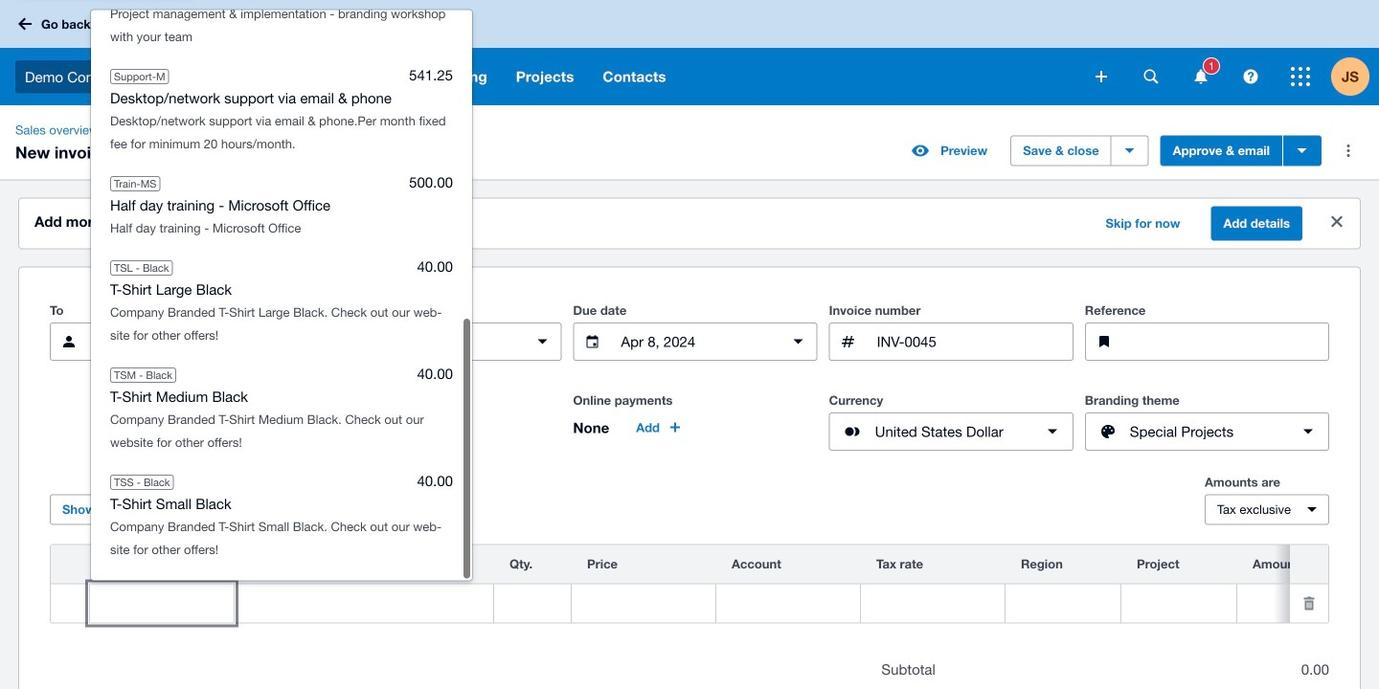 Task type: describe. For each thing, give the bounding box(es) containing it.
more date options image
[[780, 323, 818, 361]]

more line item options element
[[1291, 546, 1329, 584]]

1 horizontal spatial svg image
[[1244, 69, 1258, 84]]

more date options image
[[524, 323, 562, 361]]



Task type: locate. For each thing, give the bounding box(es) containing it.
invoice number element
[[829, 323, 1074, 361]]

banner
[[0, 0, 1380, 105]]

group
[[91, 0, 472, 581]]

None field
[[90, 586, 234, 622], [494, 586, 571, 622], [572, 586, 716, 622], [1238, 586, 1380, 622], [90, 586, 234, 622], [494, 586, 571, 622], [572, 586, 716, 622], [1238, 586, 1380, 622]]

remove image
[[1291, 585, 1329, 623]]

more invoice options image
[[1330, 132, 1368, 170]]

invoice line item list element
[[50, 545, 1380, 624]]

svg image
[[18, 18, 32, 30], [1292, 67, 1311, 86], [1144, 69, 1159, 84], [1195, 69, 1208, 84], [1096, 71, 1108, 82]]

None text field
[[96, 324, 305, 360], [619, 324, 772, 360], [875, 324, 1073, 360], [235, 586, 493, 622], [96, 324, 305, 360], [619, 324, 772, 360], [875, 324, 1073, 360], [235, 586, 493, 622]]

0 horizontal spatial svg image
[[165, 75, 175, 80]]

list box
[[91, 0, 472, 581]]

svg image
[[1244, 69, 1258, 84], [165, 75, 175, 80]]

contact element
[[50, 323, 306, 361]]

None text field
[[363, 324, 516, 360], [1131, 324, 1329, 360], [363, 324, 516, 360], [1131, 324, 1329, 360]]



Task type: vqa. For each thing, say whether or not it's contained in the screenshot.
TIME
no



